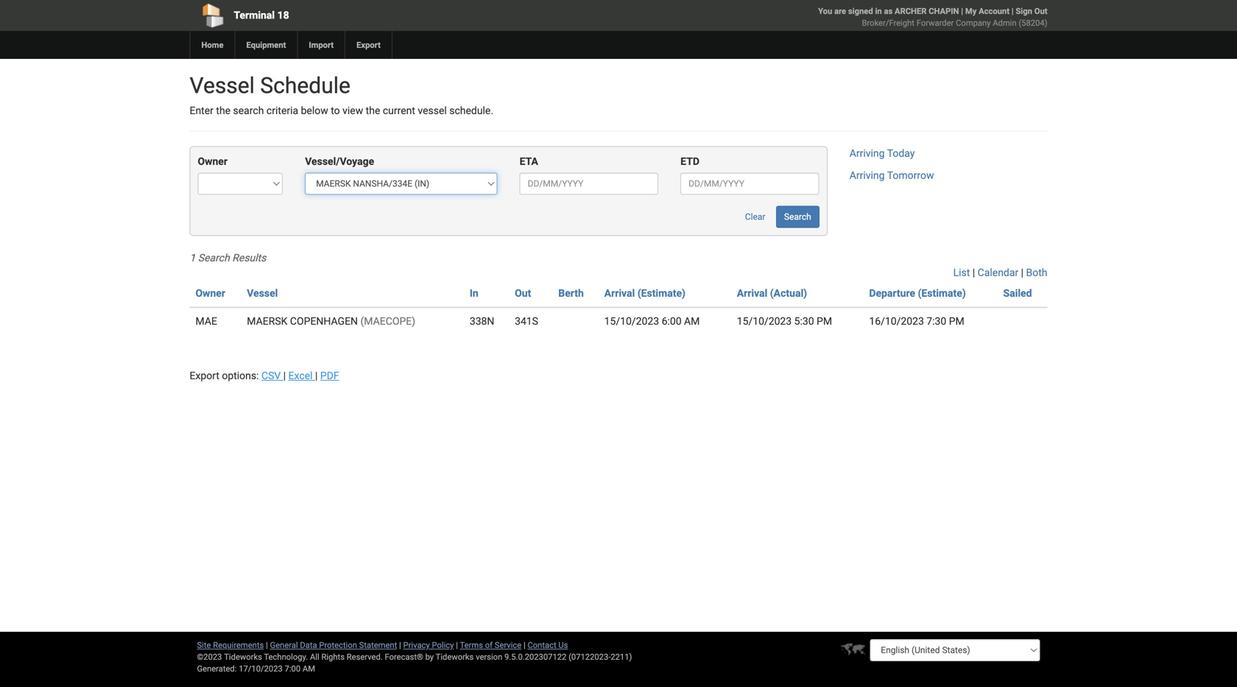 Task type: describe. For each thing, give the bounding box(es) containing it.
search button
[[776, 206, 820, 228]]

15/10/2023 for 15/10/2023 6:00 am
[[604, 315, 659, 327]]

rights
[[321, 652, 345, 662]]

search inside button
[[784, 212, 811, 222]]

my account link
[[965, 6, 1010, 16]]

csv link
[[261, 370, 283, 382]]

equipment link
[[235, 31, 297, 59]]

| right list
[[973, 267, 975, 279]]

schedule.
[[449, 105, 493, 117]]

arrival (estimate) link
[[604, 287, 686, 299]]

site
[[197, 640, 211, 650]]

arrival (actual) link
[[737, 287, 807, 299]]

6:00
[[662, 315, 682, 327]]

site requirements | general data protection statement | privacy policy | terms of service | contact us ©2023 tideworks technology. all rights reserved. forecast® by tideworks version 9.5.0.202307122 (07122023-2211) generated: 17/10/2023 7:00 am
[[197, 640, 632, 674]]

arriving tomorrow link
[[850, 169, 934, 181]]

statement
[[359, 640, 397, 650]]

departure (estimate)
[[869, 287, 966, 299]]

protection
[[319, 640, 357, 650]]

2 the from the left
[[366, 105, 380, 117]]

2211)
[[611, 652, 632, 662]]

(07122023-
[[569, 652, 611, 662]]

clear
[[745, 212, 766, 222]]

eta
[[520, 155, 538, 167]]

equipment
[[246, 40, 286, 50]]

requirements
[[213, 640, 264, 650]]

are
[[834, 6, 846, 16]]

below
[[301, 105, 328, 117]]

chapin
[[929, 6, 959, 16]]

terminal
[[234, 9, 275, 21]]

| left my
[[961, 6, 963, 16]]

in link
[[470, 287, 479, 299]]

contact us link
[[528, 640, 568, 650]]

both link
[[1026, 267, 1048, 279]]

sailed
[[1003, 287, 1032, 299]]

in
[[875, 6, 882, 16]]

terms of service link
[[460, 640, 522, 650]]

current
[[383, 105, 415, 117]]

in
[[470, 287, 479, 299]]

vessel link
[[247, 287, 278, 299]]

terminal 18 link
[[190, 0, 534, 31]]

am inside "site requirements | general data protection statement | privacy policy | terms of service | contact us ©2023 tideworks technology. all rights reserved. forecast® by tideworks version 9.5.0.202307122 (07122023-2211) generated: 17/10/2023 7:00 am"
[[303, 664, 315, 674]]

csv
[[261, 370, 281, 382]]

pdf link
[[320, 370, 339, 382]]

to
[[331, 105, 340, 117]]

(actual)
[[770, 287, 807, 299]]

privacy
[[403, 640, 430, 650]]

1 vertical spatial out
[[515, 287, 531, 299]]

16/10/2023 7:30 pm
[[869, 315, 965, 327]]

my
[[965, 6, 977, 16]]

sailed link
[[1003, 287, 1032, 299]]

17/10/2023
[[239, 664, 283, 674]]

arriving for arriving tomorrow
[[850, 169, 885, 181]]

sign
[[1016, 6, 1033, 16]]

service
[[495, 640, 522, 650]]

generated:
[[197, 664, 237, 674]]

arrival for arrival (estimate)
[[604, 287, 635, 299]]

berth
[[558, 287, 584, 299]]

1 vertical spatial owner
[[196, 287, 225, 299]]

contact
[[528, 640, 557, 650]]

16/10/2023
[[869, 315, 924, 327]]

reserved.
[[347, 652, 383, 662]]

vessel
[[418, 105, 447, 117]]

15/10/2023 6:00 am
[[604, 315, 700, 327]]

etd
[[681, 155, 700, 167]]

import
[[309, 40, 334, 50]]

341s
[[515, 315, 538, 327]]

(maecope)
[[361, 315, 415, 327]]

vessel for vessel
[[247, 287, 278, 299]]

tideworks
[[436, 652, 474, 662]]

data
[[300, 640, 317, 650]]

1 horizontal spatial am
[[684, 315, 700, 327]]

maersk
[[247, 315, 288, 327]]

vessel schedule enter the search criteria below to view the current vessel schedule.
[[190, 73, 493, 117]]

terms
[[460, 640, 483, 650]]

forwarder
[[917, 18, 954, 28]]

as
[[884, 6, 893, 16]]

arrival (estimate)
[[604, 287, 686, 299]]

arrival for arrival (actual)
[[737, 287, 768, 299]]

departure
[[869, 287, 915, 299]]

0 vertical spatial owner
[[198, 155, 228, 167]]

| up 'forecast®'
[[399, 640, 401, 650]]

7:30
[[927, 315, 947, 327]]

18
[[277, 9, 289, 21]]

broker/freight
[[862, 18, 915, 28]]

arrival (actual)
[[737, 287, 807, 299]]

| up tideworks
[[456, 640, 458, 650]]



Task type: locate. For each thing, give the bounding box(es) containing it.
1 horizontal spatial search
[[784, 212, 811, 222]]

account
[[979, 6, 1010, 16]]

| left pdf
[[315, 370, 318, 382]]

vessel up enter
[[190, 73, 255, 99]]

calendar link
[[978, 267, 1019, 279]]

| up 9.5.0.202307122
[[524, 640, 526, 650]]

admin
[[993, 18, 1017, 28]]

export for export
[[357, 40, 381, 50]]

|
[[961, 6, 963, 16], [1012, 6, 1014, 16], [973, 267, 975, 279], [1021, 267, 1024, 279], [283, 370, 286, 382], [315, 370, 318, 382], [266, 640, 268, 650], [399, 640, 401, 650], [456, 640, 458, 650], [524, 640, 526, 650]]

1 vertical spatial export
[[190, 370, 219, 382]]

you
[[818, 6, 832, 16]]

1 vertical spatial search
[[198, 252, 230, 264]]

1 pm from the left
[[817, 315, 832, 327]]

us
[[559, 640, 568, 650]]

clear button
[[737, 206, 774, 228]]

search right 1
[[198, 252, 230, 264]]

2 (estimate) from the left
[[918, 287, 966, 299]]

search
[[784, 212, 811, 222], [198, 252, 230, 264]]

owner link
[[196, 287, 225, 299]]

pdf
[[320, 370, 339, 382]]

export
[[357, 40, 381, 50], [190, 370, 219, 382]]

1 arriving from the top
[[850, 147, 885, 159]]

pm for 16/10/2023 7:30 pm
[[949, 315, 965, 327]]

criteria
[[267, 105, 298, 117]]

out up (58204)
[[1035, 6, 1048, 16]]

1 horizontal spatial pm
[[949, 315, 965, 327]]

1 arrival from the left
[[604, 287, 635, 299]]

| left both link
[[1021, 267, 1024, 279]]

arriving down arriving today link
[[850, 169, 885, 181]]

signed
[[848, 6, 873, 16]]

privacy policy link
[[403, 640, 454, 650]]

both
[[1026, 267, 1048, 279]]

the right enter
[[216, 105, 231, 117]]

2 pm from the left
[[949, 315, 965, 327]]

list
[[953, 267, 970, 279]]

0 horizontal spatial 15/10/2023
[[604, 315, 659, 327]]

terminal 18
[[234, 9, 289, 21]]

1 vertical spatial am
[[303, 664, 315, 674]]

site requirements link
[[197, 640, 264, 650]]

| left general
[[266, 640, 268, 650]]

| left sign
[[1012, 6, 1014, 16]]

export left options:
[[190, 370, 219, 382]]

0 vertical spatial am
[[684, 315, 700, 327]]

9.5.0.202307122
[[505, 652, 567, 662]]

1 horizontal spatial (estimate)
[[918, 287, 966, 299]]

arriving today link
[[850, 147, 915, 159]]

version
[[476, 652, 502, 662]]

2 arrival from the left
[[737, 287, 768, 299]]

company
[[956, 18, 991, 28]]

2 15/10/2023 from the left
[[737, 315, 792, 327]]

©2023 tideworks
[[197, 652, 262, 662]]

0 horizontal spatial the
[[216, 105, 231, 117]]

import link
[[297, 31, 345, 59]]

(estimate) for arrival (estimate)
[[638, 287, 686, 299]]

mae
[[196, 315, 217, 327]]

5:30
[[794, 315, 814, 327]]

15/10/2023 for 15/10/2023 5:30 pm
[[737, 315, 792, 327]]

you are signed in as archer chapin | my account | sign out broker/freight forwarder company admin (58204)
[[818, 6, 1048, 28]]

arrival
[[604, 287, 635, 299], [737, 287, 768, 299]]

maersk copenhagen (maecope)
[[247, 315, 415, 327]]

view
[[343, 105, 363, 117]]

1 search results list | calendar | both
[[190, 252, 1048, 279]]

home link
[[190, 31, 235, 59]]

0 vertical spatial out
[[1035, 6, 1048, 16]]

excel link
[[288, 370, 315, 382]]

1
[[190, 252, 195, 264]]

(estimate)
[[638, 287, 686, 299], [918, 287, 966, 299]]

export down terminal 18 link
[[357, 40, 381, 50]]

(estimate) up 15/10/2023 6:00 am
[[638, 287, 686, 299]]

0 horizontal spatial (estimate)
[[638, 287, 686, 299]]

out inside you are signed in as archer chapin | my account | sign out broker/freight forwarder company admin (58204)
[[1035, 6, 1048, 16]]

0 vertical spatial vessel
[[190, 73, 255, 99]]

0 horizontal spatial search
[[198, 252, 230, 264]]

enter
[[190, 105, 214, 117]]

15/10/2023 down 'arrival (estimate)'
[[604, 315, 659, 327]]

0 horizontal spatial pm
[[817, 315, 832, 327]]

list link
[[953, 267, 970, 279]]

0 vertical spatial arriving
[[850, 147, 885, 159]]

vessel up maersk
[[247, 287, 278, 299]]

general data protection statement link
[[270, 640, 397, 650]]

arrival left the (actual)
[[737, 287, 768, 299]]

1 horizontal spatial arrival
[[737, 287, 768, 299]]

owner down enter
[[198, 155, 228, 167]]

copenhagen
[[290, 315, 358, 327]]

ETD text field
[[681, 173, 820, 195]]

1 horizontal spatial out
[[1035, 6, 1048, 16]]

vessel inside the vessel schedule enter the search criteria below to view the current vessel schedule.
[[190, 73, 255, 99]]

pm for 15/10/2023 5:30 pm
[[817, 315, 832, 327]]

0 horizontal spatial out
[[515, 287, 531, 299]]

pm right 7:30
[[949, 315, 965, 327]]

home
[[201, 40, 224, 50]]

am down "all"
[[303, 664, 315, 674]]

today
[[887, 147, 915, 159]]

15/10/2023 5:30 pm
[[737, 315, 832, 327]]

1 horizontal spatial 15/10/2023
[[737, 315, 792, 327]]

(58204)
[[1019, 18, 1048, 28]]

2 arriving from the top
[[850, 169, 885, 181]]

general
[[270, 640, 298, 650]]

vessel/voyage
[[305, 155, 374, 167]]

search right clear button
[[784, 212, 811, 222]]

1 vertical spatial vessel
[[247, 287, 278, 299]]

archer
[[895, 6, 927, 16]]

search inside 1 search results list | calendar | both
[[198, 252, 230, 264]]

arrival down 1 search results list | calendar | both
[[604, 287, 635, 299]]

am right 6:00 at the top of page
[[684, 315, 700, 327]]

export for export options: csv | excel | pdf
[[190, 370, 219, 382]]

1 the from the left
[[216, 105, 231, 117]]

the right view
[[366, 105, 380, 117]]

(estimate) up 7:30
[[918, 287, 966, 299]]

technology.
[[264, 652, 308, 662]]

of
[[485, 640, 493, 650]]

7:00
[[285, 664, 301, 674]]

arriving up arriving tomorrow
[[850, 147, 885, 159]]

0 horizontal spatial export
[[190, 370, 219, 382]]

338n
[[470, 315, 494, 327]]

0 horizontal spatial arrival
[[604, 287, 635, 299]]

0 vertical spatial search
[[784, 212, 811, 222]]

(estimate) for departure (estimate)
[[918, 287, 966, 299]]

tomorrow
[[887, 169, 934, 181]]

pm right 5:30
[[817, 315, 832, 327]]

owner up mae
[[196, 287, 225, 299]]

1 (estimate) from the left
[[638, 287, 686, 299]]

excel
[[288, 370, 313, 382]]

berth link
[[558, 287, 584, 299]]

vessel for vessel schedule enter the search criteria below to view the current vessel schedule.
[[190, 73, 255, 99]]

all
[[310, 652, 319, 662]]

arriving for arriving today
[[850, 147, 885, 159]]

export link
[[345, 31, 392, 59]]

1 vertical spatial arriving
[[850, 169, 885, 181]]

1 15/10/2023 from the left
[[604, 315, 659, 327]]

ETA text field
[[520, 173, 659, 195]]

| right csv at the left bottom
[[283, 370, 286, 382]]

calendar
[[978, 267, 1019, 279]]

export inside export link
[[357, 40, 381, 50]]

search
[[233, 105, 264, 117]]

out up 341s
[[515, 287, 531, 299]]

out
[[1035, 6, 1048, 16], [515, 287, 531, 299]]

options:
[[222, 370, 259, 382]]

1 horizontal spatial export
[[357, 40, 381, 50]]

0 horizontal spatial am
[[303, 664, 315, 674]]

arriving
[[850, 147, 885, 159], [850, 169, 885, 181]]

departure (estimate) link
[[869, 287, 966, 299]]

1 horizontal spatial the
[[366, 105, 380, 117]]

15/10/2023 down arrival (actual) link
[[737, 315, 792, 327]]

0 vertical spatial export
[[357, 40, 381, 50]]



Task type: vqa. For each thing, say whether or not it's contained in the screenshot.
IN.
no



